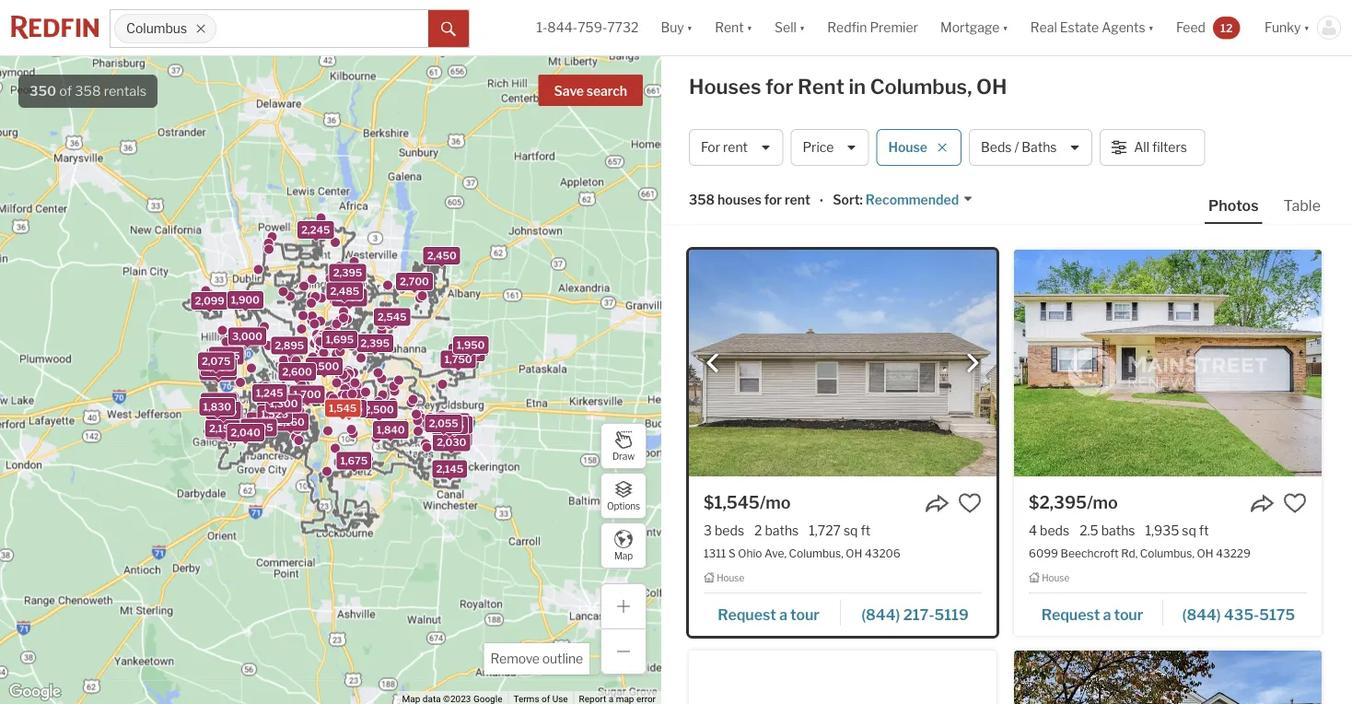 Task type: vqa. For each thing, say whether or not it's contained in the screenshot.
FIXER-UPPER
no



Task type: describe. For each thing, give the bounding box(es) containing it.
remove outline button
[[484, 643, 590, 675]]

0 vertical spatial 2,500
[[310, 360, 339, 372]]

rent inside dropdown button
[[715, 20, 744, 35]]

6099 beechcroft rd, columbus, oh 43229
[[1029, 546, 1251, 560]]

mortgage dialog
[[835, 55, 1020, 249]]

real
[[1031, 20, 1058, 35]]

all filters
[[1135, 139, 1188, 155]]

feed
[[1177, 20, 1206, 35]]

1,860
[[211, 407, 239, 419]]

$2,395
[[1029, 492, 1088, 512]]

search
[[587, 83, 628, 99]]

submit search image
[[441, 22, 456, 37]]

house inside button
[[889, 139, 928, 155]]

calculator
[[914, 183, 973, 199]]

recommended button
[[863, 191, 974, 209]]

$1,545 /mo
[[704, 492, 791, 512]]

358 inside 358 houses for rent •
[[689, 192, 715, 208]]

request for $2,395
[[1042, 605, 1101, 623]]

4 beds
[[1029, 523, 1070, 538]]

beechcroft
[[1061, 546, 1119, 560]]

2,000
[[203, 366, 233, 378]]

0 vertical spatial 2,395
[[333, 267, 362, 279]]

favorite button checkbox
[[958, 491, 982, 515]]

request a tour button for $2,395
[[1029, 599, 1164, 626]]

1 vertical spatial 2,500
[[364, 403, 394, 415]]

filters
[[1153, 139, 1188, 155]]

0 vertical spatial for
[[766, 74, 794, 99]]

/mo for $1,545
[[760, 492, 791, 512]]

(844) 435-5175 link
[[1164, 597, 1308, 628]]

1,840
[[377, 424, 405, 436]]

•
[[820, 193, 824, 209]]

$2,395 /mo
[[1029, 492, 1119, 512]]

(844) for $1,545 /mo
[[862, 605, 901, 623]]

draw
[[613, 451, 635, 462]]

save search
[[554, 83, 628, 99]]

1,835
[[209, 405, 237, 417]]

(844) 435-5175
[[1183, 605, 1296, 623]]

2 horizontal spatial oh
[[1198, 546, 1214, 560]]

estate
[[1060, 20, 1100, 35]]

2,600
[[282, 366, 312, 378]]

1311
[[704, 546, 727, 560]]

redfin's local lender link
[[835, 207, 1020, 238]]

rentals
[[104, 83, 147, 99]]

request a tour button for $1,545
[[704, 599, 841, 626]]

3 beds
[[704, 523, 745, 538]]

sell ▾ button
[[775, 0, 806, 55]]

2 horizontal spatial columbus,
[[1141, 546, 1195, 560]]

2,185
[[213, 350, 240, 362]]

buy ▾ button
[[661, 0, 693, 55]]

2 baths
[[755, 523, 799, 538]]

get pre-approved link
[[835, 114, 1020, 145]]

2.5 baths
[[1080, 523, 1136, 538]]

options
[[607, 501, 641, 512]]

beds
[[981, 139, 1012, 155]]

houses
[[718, 192, 762, 208]]

/mo for $2,395
[[1088, 492, 1119, 512]]

844-
[[548, 20, 578, 35]]

beds for $1,545
[[715, 523, 745, 538]]

real estate agents ▾ link
[[1031, 0, 1155, 55]]

agents
[[1102, 20, 1146, 35]]

favorite button checkbox
[[1284, 491, 1308, 515]]

2,030
[[437, 437, 467, 449]]

1,830
[[203, 401, 231, 413]]

sq for $1,545 /mo
[[844, 523, 858, 538]]

rent inside 358 houses for rent •
[[785, 192, 811, 208]]

759-
[[578, 20, 608, 35]]

1,750
[[445, 354, 472, 366]]

2
[[755, 523, 763, 538]]

1311 s ohio ave, columbus, oh 43206
[[704, 546, 901, 560]]

of
[[59, 83, 72, 99]]

save search button
[[539, 75, 643, 106]]

358 houses for rent •
[[689, 192, 824, 209]]

map button
[[601, 523, 647, 569]]

1,525
[[261, 408, 288, 420]]

1,935
[[1146, 523, 1180, 538]]

get
[[857, 122, 879, 137]]

oh for houses for rent in columbus, oh
[[977, 74, 1008, 99]]

a for $2,395 /mo
[[1104, 605, 1112, 623]]

0 horizontal spatial 2,040
[[231, 427, 261, 439]]

4
[[1029, 523, 1038, 538]]

ave,
[[765, 546, 787, 560]]

a for $1,545 /mo
[[780, 605, 788, 623]]

(844) for $2,395 /mo
[[1183, 605, 1222, 623]]

payment calculator link
[[835, 176, 1020, 207]]

1,400
[[205, 361, 233, 373]]

$1,545
[[704, 492, 760, 512]]

1 horizontal spatial 2,095
[[435, 419, 464, 431]]

tour for $2,395 /mo
[[1115, 605, 1144, 623]]

funky ▾
[[1265, 20, 1310, 35]]

rent ▾ button
[[704, 0, 764, 55]]

(844) 217-5119
[[862, 605, 969, 623]]

43229
[[1217, 546, 1251, 560]]

remove outline
[[491, 651, 583, 667]]

for inside 358 houses for rent •
[[765, 192, 782, 208]]

request a tour for $1,545
[[718, 605, 820, 623]]

options button
[[601, 473, 647, 519]]

0 vertical spatial 2,145
[[209, 424, 237, 436]]

table
[[1284, 196, 1321, 214]]

2,100
[[438, 416, 466, 428]]

217-
[[904, 605, 935, 623]]

google image
[[5, 680, 65, 704]]

2,545
[[378, 311, 407, 323]]

oh for 1311 s ohio ave, columbus, oh 43206
[[846, 546, 863, 560]]

▾ for buy ▾
[[687, 20, 693, 35]]

1 vertical spatial 2,395
[[361, 337, 390, 349]]

1 vertical spatial rent
[[798, 74, 845, 99]]

real estate agents ▾ button
[[1020, 0, 1166, 55]]

s
[[729, 546, 736, 560]]

buy ▾ button
[[650, 0, 704, 55]]



Task type: locate. For each thing, give the bounding box(es) containing it.
▾ for sell ▾
[[800, 20, 806, 35]]

1 horizontal spatial baths
[[1102, 523, 1136, 538]]

0 vertical spatial rent
[[723, 139, 748, 155]]

mortgage inside mortgage dialog
[[857, 81, 926, 99]]

3 ▾ from the left
[[800, 20, 806, 35]]

0 horizontal spatial 2,095
[[230, 427, 260, 439]]

buy ▾
[[661, 20, 693, 35]]

1 horizontal spatial 358
[[689, 192, 715, 208]]

mortgage left real
[[941, 20, 1000, 35]]

2,255
[[456, 341, 485, 353]]

tour down rd,
[[1115, 605, 1144, 623]]

2,095 up 2,030 at the bottom left of the page
[[435, 419, 464, 431]]

▾ left real
[[1003, 20, 1009, 35]]

2,040 down 1,860 on the bottom left of page
[[231, 427, 261, 439]]

1,545
[[329, 402, 357, 414]]

0 horizontal spatial tour
[[791, 605, 820, 623]]

2 (844) from the left
[[1183, 605, 1222, 623]]

0 horizontal spatial request a tour
[[718, 605, 820, 623]]

for right houses at the right
[[766, 74, 794, 99]]

baths for $2,395 /mo
[[1102, 523, 1136, 538]]

1 vertical spatial mortgage
[[857, 81, 926, 99]]

0 horizontal spatial 2,500
[[310, 360, 339, 372]]

1 horizontal spatial tour
[[1115, 605, 1144, 623]]

1 horizontal spatial request
[[1042, 605, 1101, 623]]

2,485
[[330, 285, 360, 297]]

▾
[[687, 20, 693, 35], [747, 20, 753, 35], [800, 20, 806, 35], [1003, 20, 1009, 35], [1149, 20, 1155, 35], [1305, 20, 1310, 35]]

1,880
[[441, 419, 469, 431]]

435-
[[1225, 605, 1260, 623]]

2,700
[[400, 276, 429, 288]]

beds / baths
[[981, 139, 1058, 155]]

rent ▾
[[715, 20, 753, 35]]

photo of 6099 beechcroft rd, columbus, oh 43229 image
[[1015, 250, 1322, 476]]

real estate agents ▾
[[1031, 20, 1155, 35]]

1,300
[[270, 398, 298, 410]]

ft
[[861, 523, 871, 538], [1200, 523, 1210, 538]]

0 horizontal spatial a
[[780, 605, 788, 623]]

tour for $1,545 /mo
[[791, 605, 820, 623]]

for
[[766, 74, 794, 99], [765, 192, 782, 208]]

1 vertical spatial 2,145
[[436, 463, 464, 475]]

358
[[75, 83, 101, 99], [689, 192, 715, 208]]

rent
[[715, 20, 744, 35], [798, 74, 845, 99]]

baths
[[1022, 139, 1058, 155]]

mortgage
[[905, 153, 964, 168]]

0 horizontal spatial beds
[[715, 523, 745, 538]]

approved
[[906, 122, 963, 137]]

rent
[[723, 139, 748, 155], [785, 192, 811, 208]]

0 horizontal spatial baths
[[765, 523, 799, 538]]

price
[[803, 139, 834, 155]]

2 beds from the left
[[1041, 523, 1070, 538]]

today's mortgage rates link
[[835, 145, 1020, 176]]

table button
[[1281, 195, 1325, 222]]

draw button
[[601, 423, 647, 469]]

columbus, for ave,
[[789, 546, 844, 560]]

beds
[[715, 523, 745, 538], [1041, 523, 1070, 538]]

2,095
[[435, 419, 464, 431], [230, 427, 260, 439]]

1 horizontal spatial a
[[1104, 605, 1112, 623]]

columbus, up get pre-approved link
[[871, 74, 973, 99]]

request down the beechcroft
[[1042, 605, 1101, 623]]

None search field
[[217, 10, 428, 47]]

request a tour
[[718, 605, 820, 623], [1042, 605, 1144, 623]]

2 baths from the left
[[1102, 523, 1136, 538]]

2,040 down 1,880
[[439, 432, 469, 444]]

1 horizontal spatial request a tour
[[1042, 605, 1144, 623]]

7732
[[608, 20, 639, 35]]

1 horizontal spatial 2,500
[[364, 403, 394, 415]]

1-844-759-7732 link
[[537, 20, 639, 35]]

house button
[[877, 129, 962, 166]]

2 sq from the left
[[1183, 523, 1197, 538]]

lender
[[939, 214, 977, 230]]

(844) left 217-
[[862, 605, 901, 623]]

(844)
[[862, 605, 901, 623], [1183, 605, 1222, 623]]

/mo up 2.5 baths in the right bottom of the page
[[1088, 492, 1119, 512]]

columbus, for in
[[871, 74, 973, 99]]

mortgage for mortgage ▾
[[941, 20, 1000, 35]]

1 request a tour from the left
[[718, 605, 820, 623]]

rent left •
[[785, 192, 811, 208]]

oh left 43229
[[1198, 546, 1214, 560]]

sq
[[844, 523, 858, 538], [1183, 523, 1197, 538]]

2,500 down '1,695'
[[310, 360, 339, 372]]

request down ohio
[[718, 605, 777, 623]]

baths for $1,545 /mo
[[765, 523, 799, 538]]

save
[[554, 83, 584, 99]]

mortgage up pre-
[[857, 81, 926, 99]]

▾ left sell
[[747, 20, 753, 35]]

sort
[[833, 192, 860, 208]]

1,245
[[256, 387, 284, 399]]

baths up the "ave,"
[[765, 523, 799, 538]]

baths up rd,
[[1102, 523, 1136, 538]]

price button
[[791, 129, 869, 166]]

1 horizontal spatial (844)
[[1183, 605, 1222, 623]]

6 ▾ from the left
[[1305, 20, 1310, 35]]

2 request from the left
[[1042, 605, 1101, 623]]

▾ for rent ▾
[[747, 20, 753, 35]]

request a tour for $2,395
[[1042, 605, 1144, 623]]

buy
[[661, 20, 684, 35]]

(844) left 435- in the right bottom of the page
[[1183, 605, 1222, 623]]

rates
[[967, 153, 998, 168]]

0 horizontal spatial 358
[[75, 83, 101, 99]]

0 horizontal spatial rent
[[715, 20, 744, 35]]

1 horizontal spatial ft
[[1200, 523, 1210, 538]]

1 vertical spatial 358
[[689, 192, 715, 208]]

premier
[[870, 20, 919, 35]]

sq for $2,395 /mo
[[1183, 523, 1197, 538]]

redfin's local lender
[[857, 214, 977, 230]]

2 horizontal spatial house
[[1042, 573, 1070, 584]]

request a tour down the "ave,"
[[718, 605, 820, 623]]

beds right 3
[[715, 523, 745, 538]]

1 a from the left
[[780, 605, 788, 623]]

0 horizontal spatial rent
[[723, 139, 748, 155]]

a down the beechcroft
[[1104, 605, 1112, 623]]

request a tour button
[[704, 599, 841, 626], [1029, 599, 1164, 626]]

0 horizontal spatial request
[[718, 605, 777, 623]]

1 horizontal spatial beds
[[1041, 523, 1070, 538]]

mortgage for mortgage
[[857, 81, 926, 99]]

beds right 4
[[1041, 523, 1070, 538]]

remove columbus image
[[195, 23, 207, 34]]

today's mortgage rates
[[857, 153, 998, 168]]

rent left in
[[798, 74, 845, 99]]

favorite button image
[[1284, 491, 1308, 515]]

2 ft from the left
[[1200, 523, 1210, 538]]

1 vertical spatial rent
[[785, 192, 811, 208]]

columbus, down 1,935
[[1141, 546, 1195, 560]]

favorite button image
[[958, 491, 982, 515]]

2,095 down 1,860 on the bottom left of page
[[230, 427, 260, 439]]

1-
[[537, 20, 548, 35]]

▾ for mortgage ▾
[[1003, 20, 1009, 35]]

map
[[615, 550, 633, 561]]

previous button image
[[704, 354, 722, 373]]

map region
[[0, 0, 817, 704]]

2,295
[[245, 422, 273, 434]]

rent right buy ▾
[[715, 20, 744, 35]]

2,395 down 2,545
[[361, 337, 390, 349]]

(844) 217-5119 link
[[841, 597, 982, 628]]

columbus, down 1,727
[[789, 546, 844, 560]]

next button image
[[964, 354, 982, 373]]

2 ▾ from the left
[[747, 20, 753, 35]]

0 vertical spatial 358
[[75, 83, 101, 99]]

today's
[[857, 153, 902, 168]]

beds / baths button
[[970, 129, 1093, 166]]

rd,
[[1122, 546, 1138, 560]]

house down 6099
[[1042, 573, 1070, 584]]

1 horizontal spatial rent
[[798, 74, 845, 99]]

mortgage ▾
[[941, 20, 1009, 35]]

1 horizontal spatial /mo
[[1088, 492, 1119, 512]]

358 right "of"
[[75, 83, 101, 99]]

sell
[[775, 20, 797, 35]]

:
[[860, 192, 863, 208]]

1,675
[[341, 455, 368, 467]]

sq right 1,727
[[844, 523, 858, 538]]

house for $1,545 /mo
[[717, 573, 745, 584]]

ft up the 43206
[[861, 523, 871, 538]]

0 horizontal spatial request a tour button
[[704, 599, 841, 626]]

1 baths from the left
[[765, 523, 799, 538]]

350 of 358 rentals
[[29, 83, 147, 99]]

1 beds from the left
[[715, 523, 745, 538]]

request a tour button down the beechcroft
[[1029, 599, 1164, 626]]

ohio
[[738, 546, 763, 560]]

▾ right "agents"
[[1149, 20, 1155, 35]]

1,727 sq ft
[[809, 523, 871, 538]]

rent ▾ button
[[715, 0, 753, 55]]

baths
[[765, 523, 799, 538], [1102, 523, 1136, 538]]

2,395 up 2,485
[[333, 267, 362, 279]]

photo of 2245 yagger bay dr, hilliard, oh 43026 image
[[1015, 650, 1322, 704]]

ft for $2,395 /mo
[[1200, 523, 1210, 538]]

1 horizontal spatial columbus,
[[871, 74, 973, 99]]

▾ right sell
[[800, 20, 806, 35]]

local
[[908, 214, 936, 230]]

/mo up 2 baths
[[760, 492, 791, 512]]

request for $1,545
[[718, 605, 777, 623]]

1 ft from the left
[[861, 523, 871, 538]]

3
[[704, 523, 712, 538]]

2,450
[[427, 250, 457, 262]]

2 a from the left
[[1104, 605, 1112, 623]]

0 horizontal spatial 2,145
[[209, 424, 237, 436]]

mortgage inside mortgage ▾ dropdown button
[[941, 20, 1000, 35]]

2 request a tour from the left
[[1042, 605, 1144, 623]]

pre-
[[881, 122, 906, 137]]

2,245
[[301, 224, 330, 236]]

2,145 down 1,860 on the bottom left of page
[[209, 424, 237, 436]]

1 ▾ from the left
[[687, 20, 693, 35]]

for right houses
[[765, 192, 782, 208]]

5 ▾ from the left
[[1149, 20, 1155, 35]]

house down get pre-approved
[[889, 139, 928, 155]]

recommended
[[866, 192, 960, 208]]

rent right for on the top right
[[723, 139, 748, 155]]

request a tour down the beechcroft
[[1042, 605, 1144, 623]]

oh
[[977, 74, 1008, 99], [846, 546, 863, 560], [1198, 546, 1214, 560]]

photo of 1311 s ohio ave, columbus, oh 43206 image
[[689, 250, 997, 476]]

1 sq from the left
[[844, 523, 858, 538]]

0 horizontal spatial ft
[[861, 523, 871, 538]]

1 horizontal spatial rent
[[785, 192, 811, 208]]

1 horizontal spatial request a tour button
[[1029, 599, 1164, 626]]

sq right 1,935
[[1183, 523, 1197, 538]]

2 /mo from the left
[[1088, 492, 1119, 512]]

0 vertical spatial mortgage
[[941, 20, 1000, 35]]

2,895
[[275, 339, 304, 351]]

1,795
[[336, 292, 363, 304]]

1 horizontal spatial mortgage
[[941, 20, 1000, 35]]

in
[[849, 74, 866, 99]]

sell ▾
[[775, 20, 806, 35]]

0 vertical spatial rent
[[715, 20, 744, 35]]

1 request from the left
[[718, 605, 777, 623]]

2 tour from the left
[[1115, 605, 1144, 623]]

1,695
[[326, 333, 354, 345]]

2,155
[[209, 423, 236, 435]]

ft for $1,545 /mo
[[861, 523, 871, 538]]

2,145 down 2,030 at the bottom left of the page
[[436, 463, 464, 475]]

0 horizontal spatial sq
[[844, 523, 858, 538]]

house down s
[[717, 573, 745, 584]]

2,500 up 1,840
[[364, 403, 394, 415]]

get pre-approved
[[857, 122, 963, 137]]

1 (844) from the left
[[862, 605, 901, 623]]

redfin premier
[[828, 20, 919, 35]]

remove
[[491, 651, 540, 667]]

0 horizontal spatial mortgage
[[857, 81, 926, 99]]

1 request a tour button from the left
[[704, 599, 841, 626]]

▾ for funky ▾
[[1305, 20, 1310, 35]]

tour down 1311 s ohio ave, columbus, oh 43206
[[791, 605, 820, 623]]

0 horizontal spatial house
[[717, 573, 745, 584]]

▾ right funky
[[1305, 20, 1310, 35]]

ft right 1,935
[[1200, 523, 1210, 538]]

oh up beds
[[977, 74, 1008, 99]]

▾ inside dropdown button
[[1003, 20, 1009, 35]]

remove house image
[[937, 142, 948, 153]]

house for $2,395 /mo
[[1042, 573, 1070, 584]]

1 horizontal spatial sq
[[1183, 523, 1197, 538]]

1 horizontal spatial oh
[[977, 74, 1008, 99]]

2 request a tour button from the left
[[1029, 599, 1164, 626]]

1 horizontal spatial 2,040
[[439, 432, 469, 444]]

1 vertical spatial for
[[765, 192, 782, 208]]

1,727
[[809, 523, 841, 538]]

/mo
[[760, 492, 791, 512], [1088, 492, 1119, 512]]

for rent
[[701, 139, 748, 155]]

1 /mo from the left
[[760, 492, 791, 512]]

3,000
[[232, 330, 263, 342]]

1 horizontal spatial house
[[889, 139, 928, 155]]

rent inside button
[[723, 139, 748, 155]]

▾ right buy
[[687, 20, 693, 35]]

0 horizontal spatial oh
[[846, 546, 863, 560]]

4 ▾ from the left
[[1003, 20, 1009, 35]]

payment calculator
[[857, 183, 973, 199]]

/
[[1015, 139, 1020, 155]]

1 horizontal spatial 2,145
[[436, 463, 464, 475]]

all
[[1135, 139, 1150, 155]]

request a tour button down the "ave,"
[[704, 599, 841, 626]]

beds for $2,395
[[1041, 523, 1070, 538]]

0 horizontal spatial (844)
[[862, 605, 901, 623]]

0 horizontal spatial /mo
[[760, 492, 791, 512]]

a down the "ave,"
[[780, 605, 788, 623]]

358 left houses
[[689, 192, 715, 208]]

1 tour from the left
[[791, 605, 820, 623]]

0 horizontal spatial columbus,
[[789, 546, 844, 560]]

oh down 1,727 sq ft
[[846, 546, 863, 560]]



